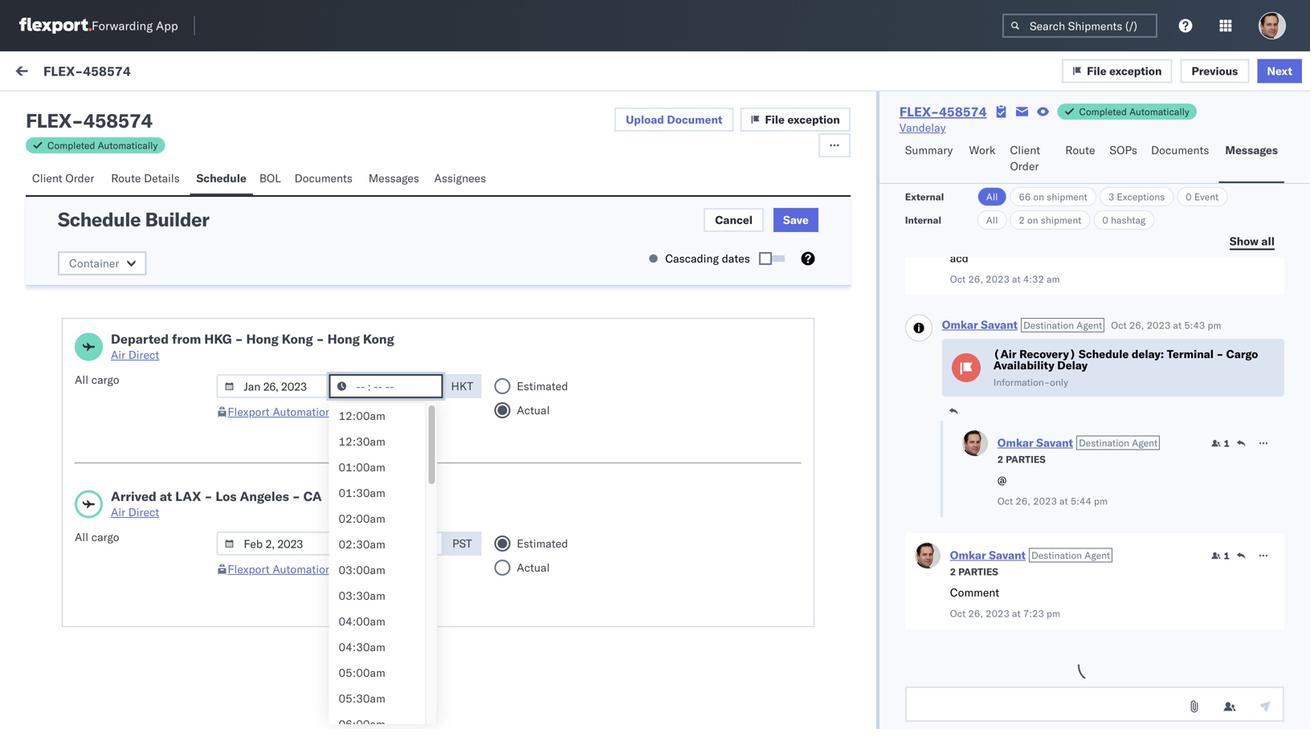 Task type: locate. For each thing, give the bounding box(es) containing it.
1 vertical spatial exception
[[788, 113, 840, 127]]

1 air direct link from the top
[[111, 347, 394, 363]]

2 pm from the top
[[547, 412, 563, 426]]

hong down "morale!"
[[328, 331, 360, 347]]

2 automation from the top
[[273, 563, 332, 577]]

Search Shipments (/) text field
[[1003, 14, 1158, 38]]

pm
[[547, 187, 563, 201], [547, 412, 563, 426], [547, 508, 563, 522], [547, 613, 563, 627]]

all button for 2
[[978, 211, 1007, 230]]

automatically up sops
[[1130, 106, 1190, 118]]

feb for departed from hkg - hong kong - hong kong
[[396, 405, 415, 419]]

0 vertical spatial shipment
[[1047, 191, 1088, 203]]

0 vertical spatial internal
[[108, 102, 147, 116]]

list box containing 12:00am
[[329, 403, 425, 730]]

1 1 from the top
[[1224, 438, 1230, 450]]

oct down acd
[[951, 273, 966, 285]]

0 vertical spatial automation
[[273, 405, 332, 419]]

documents right the bol "button"
[[295, 171, 353, 185]]

458574
[[83, 63, 131, 79], [939, 104, 987, 120], [83, 108, 153, 133], [1046, 187, 1088, 201], [1046, 508, 1088, 522], [1046, 613, 1088, 627]]

omkar savant destination agent up (air
[[943, 318, 1103, 332]]

external inside the external (0) button
[[26, 102, 68, 116]]

1 1 button from the top
[[1212, 437, 1230, 450]]

create
[[364, 539, 396, 553]]

route
[[1066, 143, 1096, 157], [111, 171, 141, 185]]

omkar savant down the "schedule builder"
[[78, 246, 149, 260]]

cargo for departed
[[91, 373, 119, 387]]

file exception button
[[1063, 59, 1173, 83], [1063, 59, 1173, 83], [741, 108, 851, 132], [741, 108, 851, 132]]

client order for right client order button
[[1011, 143, 1041, 173]]

0 horizontal spatial completed
[[47, 139, 95, 151]]

0 vertical spatial omkar savant destination agent
[[943, 318, 1103, 332]]

2 edt from the top
[[566, 412, 587, 426]]

2 all button from the top
[[978, 211, 1007, 230]]

05:00am
[[339, 666, 386, 680]]

savant up (air
[[981, 318, 1018, 332]]

1 vertical spatial estimated
[[517, 537, 568, 551]]

destination up recovery)
[[1024, 319, 1075, 332]]

1 flex- 458574 from the top
[[1012, 187, 1088, 201]]

will
[[344, 539, 361, 553]]

0 horizontal spatial parties
[[959, 566, 999, 578]]

omkar savant up messaging
[[78, 174, 149, 188]]

0 horizontal spatial your
[[131, 346, 153, 360]]

0 vertical spatial feb
[[396, 405, 415, 419]]

omkar savant for your
[[78, 319, 149, 333]]

2 horizontal spatial your
[[279, 274, 302, 288]]

1 vertical spatial file exception
[[765, 113, 840, 127]]

0 horizontal spatial documents
[[295, 171, 353, 185]]

flexport automation updated on feb 2 up 12:30am
[[228, 405, 425, 419]]

0 horizontal spatial schedule
[[58, 207, 141, 231]]

1 flexport automation updated on feb 2 from the top
[[228, 405, 425, 419]]

external for external
[[906, 191, 945, 203]]

only
[[1051, 377, 1069, 389]]

updated down will
[[335, 563, 377, 577]]

2 horizontal spatial schedule
[[1079, 347, 1129, 361]]

0 horizontal spatial 0
[[1103, 214, 1109, 226]]

your left "morale!"
[[279, 274, 302, 288]]

all left great
[[75, 530, 88, 544]]

1 vertical spatial pm
[[1095, 495, 1108, 508]]

that
[[155, 612, 175, 626]]

estimated up 5:46
[[517, 379, 568, 393]]

1 horizontal spatial completed automatically
[[1080, 106, 1190, 118]]

1 vertical spatial all button
[[978, 211, 1007, 230]]

1 vertical spatial flex- 458574
[[1012, 508, 1088, 522]]

1 vertical spatial your
[[131, 346, 153, 360]]

1 pm from the top
[[547, 187, 563, 201]]

contract
[[216, 539, 258, 553]]

air direct link up this
[[111, 505, 322, 521]]

2023 inside acd oct 26, 2023 at 4:32 am
[[986, 273, 1010, 285]]

-- : -- -- text field
[[329, 375, 443, 399]]

omkar savant button up @
[[998, 436, 1074, 450]]

at left the '7:23'
[[1013, 608, 1021, 620]]

work button
[[963, 136, 1004, 183]]

4 resize handle column header from the left
[[1270, 134, 1289, 730]]

notifying
[[86, 612, 131, 626]]

cascading
[[666, 252, 719, 266]]

exception: warehouse
[[51, 507, 171, 521]]

2 flexport automation updated on feb 2 button from the top
[[228, 563, 425, 577]]

external down summary button at the right top
[[906, 191, 945, 203]]

this is a great
[[48, 539, 119, 553]]

pm inside the comment oct 26, 2023 at 7:23 pm
[[1047, 608, 1061, 620]]

2 flexport from the top
[[228, 563, 270, 577]]

2 1 button from the top
[[1212, 550, 1230, 563]]

route inside 'button'
[[111, 171, 141, 185]]

a right is at left
[[84, 539, 90, 553]]

1 hong from the left
[[246, 331, 279, 347]]

2 direct from the top
[[128, 506, 159, 520]]

1 vertical spatial flexport automation updated on feb 2
[[228, 563, 425, 577]]

actual for arrived at lax - los angeles - ca
[[517, 561, 550, 575]]

2023 for @
[[1034, 495, 1058, 508]]

0 horizontal spatial client order button
[[26, 164, 105, 195]]

order for right client order button
[[1011, 159, 1040, 173]]

agent
[[1077, 319, 1103, 332], [1133, 437, 1158, 449], [1085, 550, 1111, 562]]

1 vertical spatial shipment
[[1041, 214, 1082, 226]]

omkar up comment
[[951, 549, 987, 563]]

0 vertical spatial external
[[26, 102, 68, 116]]

0 vertical spatial pm
[[1208, 319, 1222, 332]]

2 flex- 458574 from the top
[[1012, 508, 1088, 522]]

agent for comment
[[1085, 550, 1111, 562]]

flexport
[[228, 405, 270, 419], [228, 563, 270, 577]]

1 vertical spatial 2 parties button
[[951, 565, 999, 579]]

flex- 458574
[[1012, 187, 1088, 201], [1012, 508, 1088, 522], [1012, 613, 1088, 627]]

pm for type
[[547, 412, 563, 426]]

cargo down the "shipment,"
[[223, 628, 251, 642]]

client order button
[[1004, 136, 1059, 183], [26, 164, 105, 195]]

1 button for comment
[[1212, 550, 1230, 563]]

1 horizontal spatial am
[[1047, 273, 1060, 285]]

assignees
[[434, 171, 486, 185]]

direct inside departed from hkg - hong kong - hong kong air direct
[[128, 348, 159, 362]]

all cargo down floats
[[75, 373, 119, 387]]

all button
[[978, 187, 1007, 207], [978, 211, 1007, 230]]

3 edt from the top
[[566, 508, 587, 522]]

route for route details
[[111, 171, 141, 185]]

1 horizontal spatial documents button
[[1145, 136, 1219, 183]]

at inside '@ oct 26, 2023 at 5:44 pm'
[[1060, 495, 1069, 508]]

parties for comment
[[959, 566, 999, 578]]

1 vertical spatial 1 button
[[1212, 550, 1230, 563]]

air inside departed from hkg - hong kong - hong kong air direct
[[111, 348, 125, 362]]

external down my work
[[26, 102, 68, 116]]

schedule for schedule
[[196, 171, 247, 185]]

4 edt from the top
[[566, 613, 587, 627]]

forwarding
[[92, 18, 153, 33]]

omkar savant destination agent for comment
[[951, 549, 1111, 563]]

acd oct 26, 2023 at 4:32 am
[[951, 251, 1060, 285]]

1 vertical spatial documents
[[295, 171, 353, 185]]

automation for angeles
[[273, 563, 332, 577]]

1 vertical spatial all cargo
[[75, 530, 119, 544]]

2 parties button up @
[[998, 452, 1046, 466]]

route up messaging
[[111, 171, 141, 185]]

(0) inside internal (0) button
[[150, 102, 171, 116]]

2 updated from the top
[[335, 563, 377, 577]]

2 air direct link from the top
[[111, 505, 322, 521]]

oct down assignees
[[443, 187, 462, 201]]

list box
[[329, 403, 425, 730]]

automatically up route details
[[98, 139, 158, 151]]

omkar savant
[[78, 174, 149, 188], [78, 246, 149, 260], [78, 319, 149, 333], [78, 479, 149, 493]]

this left is at left
[[48, 539, 70, 553]]

exception: for exception: warehouse
[[51, 507, 108, 521]]

oct down @
[[998, 495, 1014, 508]]

at for comment
[[1013, 608, 1021, 620]]

oct right 'delayed.'
[[443, 613, 462, 627]]

my
[[16, 62, 42, 84]]

omkar up exception: warehouse
[[78, 479, 112, 493]]

0 for 0 hashtag
[[1103, 214, 1109, 226]]

2023 inside '@ oct 26, 2023 at 5:44 pm'
[[1034, 495, 1058, 508]]

1 vertical spatial cargo
[[91, 530, 119, 544]]

2 flexport automation updated on feb 2 from the top
[[228, 563, 425, 577]]

1 vertical spatial exception:
[[51, 507, 108, 521]]

sops button
[[1104, 136, 1145, 183]]

has
[[325, 612, 344, 626]]

0 vertical spatial 5:45
[[519, 508, 544, 522]]

waka
[[185, 346, 214, 360]]

2 all cargo from the top
[[75, 530, 119, 544]]

None text field
[[906, 687, 1285, 723]]

hong
[[246, 331, 279, 347], [328, 331, 360, 347]]

0 vertical spatial 0
[[1186, 191, 1192, 203]]

documents button up 0 event
[[1145, 136, 1219, 183]]

we
[[48, 612, 64, 626]]

resize handle column header
[[417, 134, 436, 730], [701, 134, 720, 730], [985, 134, 1005, 730], [1270, 134, 1289, 730]]

with
[[309, 660, 331, 674]]

1 exception: from the top
[[51, 419, 108, 433]]

0 vertical spatial flexport automation updated on feb 2 button
[[228, 405, 425, 419]]

1 actual from the top
[[517, 403, 550, 418]]

omkar savant destination agent up '@ oct 26, 2023 at 5:44 pm'
[[998, 436, 1158, 450]]

1 updated from the top
[[335, 405, 377, 419]]

2 omkar savant from the top
[[78, 246, 149, 260]]

pm right 5:43 at the top right
[[1208, 319, 1222, 332]]

0 horizontal spatial pm
[[1047, 608, 1061, 620]]

0 vertical spatial automatically
[[1130, 106, 1190, 118]]

shipment
[[1047, 191, 1088, 203], [1041, 214, 1082, 226]]

air direct link up mmm d, yyyy text field
[[111, 347, 394, 363]]

great
[[93, 539, 119, 553]]

previous
[[1192, 64, 1239, 78]]

04:00am
[[339, 615, 386, 629]]

assignees button
[[428, 164, 496, 195]]

2 5:45 from the top
[[519, 613, 544, 627]]

2 feb from the top
[[396, 563, 415, 577]]

cargo
[[91, 373, 119, 387], [91, 530, 119, 544], [223, 628, 251, 642]]

your left the boat!
[[131, 346, 153, 360]]

at for acd
[[1013, 273, 1021, 285]]

k,
[[278, 612, 289, 626]]

1 vertical spatial completed
[[47, 139, 95, 151]]

internal down import
[[108, 102, 147, 116]]

12:00am
[[339, 409, 386, 423]]

1 direct from the top
[[128, 348, 159, 362]]

omkar up @
[[998, 436, 1034, 450]]

2 vertical spatial your
[[178, 612, 201, 626]]

0 horizontal spatial work
[[46, 62, 87, 84]]

schedule down the 1366815
[[1079, 347, 1129, 361]]

1 vertical spatial external
[[906, 191, 945, 203]]

26, down pst at the bottom left of the page
[[465, 613, 482, 627]]

1 for comment
[[1224, 550, 1230, 562]]

05:30am
[[339, 692, 386, 706]]

air inside "arrived at lax - los angeles - ca air direct"
[[111, 506, 125, 520]]

your inside we are notifying you that your shipment, k & k, devan has been delayed. this often occurs when unloading cargo takes longer than expected. final delivery date. with the status
[[178, 612, 201, 626]]

0 vertical spatial file exception
[[1087, 64, 1163, 78]]

oct up pst at the bottom left of the page
[[443, 508, 462, 522]]

2 air from the top
[[111, 506, 125, 520]]

order for client order button to the left
[[65, 171, 94, 185]]

you
[[134, 612, 152, 626]]

omkar up 'filing'
[[78, 246, 112, 260]]

unloading
[[170, 628, 220, 642]]

feb
[[396, 405, 415, 419], [396, 563, 415, 577]]

work inside work button
[[970, 143, 996, 157]]

flex-458574 link
[[900, 104, 987, 120]]

route inside button
[[1066, 143, 1096, 157]]

flex-458574
[[43, 63, 131, 79], [900, 104, 987, 120]]

2 (0) from the left
[[150, 102, 171, 116]]

1 horizontal spatial (0)
[[150, 102, 171, 116]]

bol
[[259, 171, 281, 185]]

66 on shipment
[[1019, 191, 1088, 203]]

all cargo for arrived
[[75, 530, 119, 544]]

related
[[1013, 139, 1046, 151]]

los
[[216, 489, 237, 505]]

1 automation from the top
[[273, 405, 332, 419]]

4 pm from the top
[[547, 613, 563, 627]]

1 2023, from the top
[[485, 187, 516, 201]]

route details
[[111, 171, 180, 185]]

26, up delay:
[[1130, 319, 1145, 332]]

destination down the 5:44
[[1032, 550, 1083, 562]]

pm right the 5:44
[[1095, 495, 1108, 508]]

0 horizontal spatial internal
[[108, 102, 147, 116]]

0 vertical spatial flex- 458574
[[1012, 187, 1088, 201]]

0 horizontal spatial exception
[[788, 113, 840, 127]]

0 horizontal spatial automatically
[[98, 139, 158, 151]]

3 omkar savant from the top
[[78, 319, 149, 333]]

work right related
[[1049, 139, 1070, 151]]

at inside the comment oct 26, 2023 at 7:23 pm
[[1013, 608, 1021, 620]]

cargo down exception: warehouse
[[91, 530, 119, 544]]

am inside acd oct 26, 2023 at 4:32 am
[[1047, 273, 1060, 285]]

0 vertical spatial flexport
[[228, 405, 270, 419]]

1 vertical spatial 2 parties
[[951, 566, 999, 578]]

0 horizontal spatial work
[[156, 66, 182, 80]]

container button
[[58, 252, 147, 276]]

your up unloading
[[178, 612, 201, 626]]

1 feb from the top
[[396, 405, 415, 419]]

0 left 'hashtag'
[[1103, 214, 1109, 226]]

at inside "arrived at lax - los angeles - ca air direct"
[[160, 489, 172, 505]]

we
[[327, 539, 341, 553]]

0 horizontal spatial kong
[[282, 331, 313, 347]]

estimated
[[517, 379, 568, 393], [517, 537, 568, 551]]

2 this from the top
[[48, 628, 70, 642]]

actual for departed from hkg - hong kong - hong kong
[[517, 403, 550, 418]]

1 horizontal spatial documents
[[1152, 143, 1210, 157]]

None checkbox
[[762, 256, 785, 262]]

0 vertical spatial omkar savant button
[[943, 318, 1018, 332]]

file down search shipments (/) text field
[[1087, 64, 1107, 78]]

2023, for are
[[485, 613, 516, 627]]

1 vertical spatial destination
[[1079, 437, 1130, 449]]

omkar down acd
[[943, 318, 979, 332]]

flexport. image
[[19, 18, 92, 34]]

0 vertical spatial work
[[46, 62, 87, 84]]

direct
[[128, 348, 159, 362], [128, 506, 159, 520]]

0 vertical spatial 1
[[1224, 438, 1230, 450]]

client order
[[1011, 143, 1041, 173], [32, 171, 94, 185]]

external
[[26, 102, 68, 116], [906, 191, 945, 203]]

air
[[111, 348, 125, 362], [111, 506, 125, 520]]

1 horizontal spatial client order
[[1011, 143, 1041, 173]]

1 vertical spatial oct 26, 2023, 5:45 pm edt
[[443, 613, 587, 627]]

client right work button
[[1011, 143, 1041, 157]]

1 horizontal spatial messages button
[[1219, 136, 1285, 183]]

1 resize handle column header from the left
[[417, 134, 436, 730]]

2023 inside the comment oct 26, 2023 at 7:23 pm
[[986, 608, 1010, 620]]

exception
[[1110, 64, 1163, 78], [788, 113, 840, 127]]

latent messaging test.
[[48, 202, 164, 216]]

(0) inside the external (0) button
[[71, 102, 92, 116]]

omkar savant up floats
[[78, 319, 149, 333]]

0 vertical spatial actual
[[517, 403, 550, 418]]

air direct link for hong
[[111, 347, 394, 363]]

internal for internal
[[906, 214, 942, 226]]

1 horizontal spatial client
[[1011, 143, 1041, 157]]

omkar savant for test.
[[78, 174, 149, 188]]

edt for are
[[566, 613, 587, 627]]

1 horizontal spatial pm
[[1095, 495, 1108, 508]]

agent down the (air recovery) schedule delay: terminal - cargo availability delay information-only
[[1133, 437, 1158, 449]]

documents
[[1152, 143, 1210, 157], [295, 171, 353, 185]]

shipment for 66 on shipment
[[1047, 191, 1088, 203]]

work up external (0)
[[46, 62, 87, 84]]

0 vertical spatial 1 button
[[1212, 437, 1230, 450]]

exception: down whatever
[[51, 419, 108, 433]]

schedule inside button
[[196, 171, 247, 185]]

1 flexport from the top
[[228, 405, 270, 419]]

upload document
[[626, 113, 723, 127]]

2 vertical spatial omkar savant destination agent
[[951, 549, 1111, 563]]

1 vertical spatial 0
[[1103, 214, 1109, 226]]

file
[[1087, 64, 1107, 78], [765, 113, 785, 127]]

at left 4:32
[[1013, 273, 1021, 285]]

3 resize handle column header from the left
[[985, 134, 1005, 730]]

pm for @
[[1095, 495, 1108, 508]]

1 (0) from the left
[[71, 102, 92, 116]]

01:30am
[[339, 486, 386, 500]]

1 horizontal spatial messages
[[1226, 143, 1279, 157]]

0 vertical spatial 2 parties
[[998, 454, 1046, 466]]

3 flex- 458574 from the top
[[1012, 613, 1088, 627]]

0 vertical spatial messages
[[1226, 143, 1279, 157]]

all button up acd oct 26, 2023 at 4:32 am
[[978, 211, 1007, 230]]

warehouse
[[111, 507, 171, 521]]

oct 26, 2023, 5:46 pm edt
[[443, 412, 587, 426]]

1 horizontal spatial your
[[178, 612, 201, 626]]

flex-458574 down the forwarding app link
[[43, 63, 131, 79]]

1 vertical spatial internal
[[906, 214, 942, 226]]

0 horizontal spatial external
[[26, 102, 68, 116]]

1 air from the top
[[111, 348, 125, 362]]

1 edt from the top
[[566, 187, 587, 201]]

2 parties for @
[[998, 454, 1046, 466]]

agent down the 5:44
[[1085, 550, 1111, 562]]

26, left the 5:44
[[1016, 495, 1031, 508]]

feb down -- : -- -- text box
[[396, 405, 415, 419]]

2 vertical spatial flex- 458574
[[1012, 613, 1088, 627]]

458574 right the '7:23'
[[1046, 613, 1088, 627]]

1 horizontal spatial hong
[[328, 331, 360, 347]]

automation
[[273, 405, 332, 419], [273, 563, 332, 577]]

0 horizontal spatial flex-458574
[[43, 63, 131, 79]]

0 horizontal spatial completed automatically
[[47, 139, 158, 151]]

completed automatically up sops
[[1080, 106, 1190, 118]]

4 2023, from the top
[[485, 613, 516, 627]]

5:45
[[519, 508, 544, 522], [519, 613, 544, 627]]

1 all button from the top
[[978, 187, 1007, 207]]

1 all cargo from the top
[[75, 373, 119, 387]]

1 estimated from the top
[[517, 379, 568, 393]]

we are notifying you that your shipment, k & k, devan has been delayed. this often occurs when unloading cargo takes longer than expected. final delivery date. with the status
[[48, 612, 418, 674]]

0 vertical spatial direct
[[128, 348, 159, 362]]

internal inside button
[[108, 102, 147, 116]]

exception: for exception:
[[51, 419, 108, 433]]

upload
[[626, 113, 664, 127]]

shipment up 2 on shipment at the top right
[[1047, 191, 1088, 203]]

flexport for los
[[228, 563, 270, 577]]

2 parties button for @
[[998, 452, 1046, 466]]

cargo for arrived
[[91, 530, 119, 544]]

a
[[101, 274, 107, 288], [84, 539, 90, 553]]

2 kong from the left
[[363, 331, 394, 347]]

0 vertical spatial documents
[[1152, 143, 1210, 157]]

information-
[[994, 377, 1051, 389]]

2 1 from the top
[[1224, 550, 1230, 562]]

pm inside '@ oct 26, 2023 at 5:44 pm'
[[1095, 495, 1108, 508]]

1 vertical spatial route
[[111, 171, 141, 185]]

cargo inside we are notifying you that your shipment, k & k, devan has been delayed. this often occurs when unloading cargo takes longer than expected. final delivery date. with the status
[[223, 628, 251, 642]]

1 flexport automation updated on feb 2 button from the top
[[228, 405, 425, 419]]

cargo down floats
[[91, 373, 119, 387]]

0 vertical spatial oct 26, 2023, 5:45 pm edt
[[443, 508, 587, 522]]

1 vertical spatial parties
[[959, 566, 999, 578]]

flexport automation updated on feb 2 for ca
[[228, 563, 425, 577]]

1 omkar savant from the top
[[78, 174, 149, 188]]

pm right the '7:23'
[[1047, 608, 1061, 620]]

air down arrived
[[111, 506, 125, 520]]

2 exception: from the top
[[51, 507, 108, 521]]

feb down -- : -- -- text field
[[396, 563, 415, 577]]

documents up 0 event
[[1152, 143, 1210, 157]]

1 horizontal spatial parties
[[1006, 454, 1046, 466]]

direct down the departed
[[128, 348, 159, 362]]

flexport automation updated on feb 2 button up 12:30am
[[228, 405, 425, 419]]

0 vertical spatial flexport automation updated on feb 2
[[228, 405, 425, 419]]

route details button
[[105, 164, 190, 195]]

1 horizontal spatial completed
[[1080, 106, 1128, 118]]

1 vertical spatial omkar savant destination agent
[[998, 436, 1158, 450]]

internal down summary button at the right top
[[906, 214, 942, 226]]

0 horizontal spatial (0)
[[71, 102, 92, 116]]

2 vertical spatial cargo
[[223, 628, 251, 642]]

1 horizontal spatial file exception
[[1087, 64, 1163, 78]]

omkar savant destination agent up the comment oct 26, 2023 at 7:23 pm
[[951, 549, 1111, 563]]

item/shipment
[[1072, 139, 1138, 151]]

omkar savant button for comment
[[951, 549, 1026, 563]]

0 horizontal spatial a
[[84, 539, 90, 553]]

all cargo for departed
[[75, 373, 119, 387]]

filing
[[73, 274, 98, 288]]

at inside acd oct 26, 2023 at 4:32 am
[[1013, 273, 1021, 285]]

(air
[[994, 347, 1017, 361]]

26, down comment
[[969, 608, 984, 620]]

1 this from the top
[[48, 539, 70, 553]]

exception:
[[51, 419, 108, 433], [51, 507, 108, 521]]

type
[[242, 419, 268, 433]]

2023 left 4:32
[[986, 273, 1010, 285]]

lucrative
[[48, 555, 92, 569]]

messages for the left messages button
[[369, 171, 419, 185]]

comment
[[951, 586, 1000, 600]]

1
[[1224, 438, 1230, 450], [1224, 550, 1230, 562]]

schedule for schedule builder
[[58, 207, 141, 231]]

2 2023, from the top
[[485, 412, 516, 426]]

omkar savant button up comment
[[951, 549, 1026, 563]]

messages button
[[1219, 136, 1285, 183], [362, 164, 428, 195]]

(0) up message
[[71, 102, 92, 116]]

2 actual from the top
[[517, 561, 550, 575]]

2 estimated from the top
[[517, 537, 568, 551]]



Task type: describe. For each thing, give the bounding box(es) containing it.
departed from hkg - hong kong - hong kong air direct
[[111, 331, 394, 362]]

458574 down the forwarding app link
[[83, 63, 131, 79]]

client order for client order button to the left
[[32, 171, 94, 185]]

show all
[[1230, 234, 1275, 248]]

cancel button
[[704, 208, 764, 232]]

this inside we are notifying you that your shipment, k & k, devan has been delayed. this often occurs when unloading cargo takes longer than expected. final delivery date. with the status
[[48, 628, 70, 642]]

0 vertical spatial completed
[[1080, 106, 1128, 118]]

0 horizontal spatial am
[[54, 274, 70, 288]]

26, inside acd oct 26, 2023 at 4:32 am
[[969, 273, 984, 285]]

@ oct 26, 2023 at 5:44 pm
[[998, 473, 1108, 508]]

- inside the (air recovery) schedule delay: terminal - cargo availability delay information-only
[[1217, 347, 1224, 361]]

5:43
[[1185, 319, 1206, 332]]

vandelay
[[900, 121, 946, 135]]

all button for 66
[[978, 187, 1007, 207]]

builder
[[145, 207, 209, 231]]

air direct link for los
[[111, 505, 322, 521]]

agent for @
[[1133, 437, 1158, 449]]

66
[[1019, 191, 1031, 203]]

i am filing a commendation report to improve your morale!
[[48, 274, 343, 288]]

estimated for arrived at lax - los angeles - ca
[[517, 537, 568, 551]]

2023, for messaging
[[485, 187, 516, 201]]

all left 66
[[987, 191, 999, 203]]

shipment for 2 on shipment
[[1041, 214, 1082, 226]]

pm for comment
[[1047, 608, 1061, 620]]

feb for arrived at lax - los angeles - ca
[[396, 563, 415, 577]]

schedule inside the (air recovery) schedule delay: terminal - cargo availability delay information-only
[[1079, 347, 1129, 361]]

show all button
[[1221, 230, 1285, 254]]

cancel
[[715, 213, 753, 227]]

internal (0)
[[108, 102, 171, 116]]

1 kong from the left
[[282, 331, 313, 347]]

3
[[1109, 191, 1115, 203]]

destination for @
[[1079, 437, 1130, 449]]

save
[[784, 213, 809, 227]]

hkt
[[451, 379, 474, 393]]

26, inside the comment oct 26, 2023 at 7:23 pm
[[969, 608, 984, 620]]

work for my
[[46, 62, 87, 84]]

estimated for departed from hkg - hong kong - hong kong
[[517, 379, 568, 393]]

7:23
[[1024, 608, 1045, 620]]

are
[[67, 612, 83, 626]]

02:30am
[[339, 538, 386, 552]]

458574 down import
[[83, 108, 153, 133]]

pst
[[453, 537, 472, 551]]

3 pm from the top
[[547, 508, 563, 522]]

savant up '@ oct 26, 2023 at 5:44 pm'
[[1037, 436, 1074, 450]]

delayed.
[[375, 612, 418, 626]]

flexport for hong
[[228, 405, 270, 419]]

automation for kong
[[273, 405, 332, 419]]

schedule builder
[[58, 207, 209, 231]]

upload document button
[[615, 108, 734, 132]]

message
[[50, 139, 88, 151]]

updated for hong
[[335, 405, 377, 419]]

the
[[334, 660, 350, 674]]

documents for the right documents button
[[1152, 143, 1210, 157]]

on down -- : -- -- text box
[[380, 405, 393, 419]]

delay
[[1058, 358, 1088, 373]]

dates
[[722, 252, 750, 266]]

messaging
[[84, 202, 138, 216]]

1 horizontal spatial automatically
[[1130, 106, 1190, 118]]

omkar up floats
[[78, 319, 112, 333]]

2 down 66
[[1019, 214, 1025, 226]]

test.
[[141, 202, 164, 216]]

established,
[[261, 539, 324, 553]]

on down 66
[[1028, 214, 1039, 226]]

schedule button
[[190, 164, 253, 195]]

0 for 0 event
[[1186, 191, 1192, 203]]

previous button
[[1181, 59, 1250, 83]]

hkg
[[204, 331, 232, 347]]

destination for comment
[[1032, 550, 1083, 562]]

on right 66
[[1034, 191, 1045, 203]]

(air recovery) schedule delay: terminal - cargo availability delay information-only
[[994, 347, 1259, 389]]

updated for ca
[[335, 563, 377, 577]]

3 2023, from the top
[[485, 508, 516, 522]]

0 vertical spatial your
[[279, 274, 302, 288]]

1 horizontal spatial client order button
[[1004, 136, 1059, 183]]

savant up the whatever floats your boat! waka waka!
[[115, 319, 149, 333]]

all down whatever
[[75, 373, 88, 387]]

2 down -- : -- -- text field
[[418, 563, 425, 577]]

takes
[[254, 628, 282, 642]]

edt for messaging
[[566, 187, 587, 201]]

messages for right messages button
[[1226, 143, 1279, 157]]

flex- 458574 for latent messaging test.
[[1012, 187, 1088, 201]]

departed
[[111, 331, 169, 347]]

expected.
[[345, 628, 395, 642]]

1 horizontal spatial a
[[101, 274, 107, 288]]

whatever floats your boat! waka waka!
[[48, 346, 248, 360]]

1 vertical spatial flex-458574
[[900, 104, 987, 120]]

0 horizontal spatial documents button
[[288, 164, 362, 195]]

savant up test.
[[115, 174, 149, 188]]

this contract established, we will create lucrative
[[48, 539, 396, 569]]

26, down hkt
[[465, 412, 482, 426]]

458574 up 2 on shipment at the top right
[[1046, 187, 1088, 201]]

4 omkar savant from the top
[[78, 479, 149, 493]]

2023 for acd
[[986, 273, 1010, 285]]

sops
[[1110, 143, 1138, 157]]

delay:
[[1132, 347, 1165, 361]]

MMM D, YYYY text field
[[216, 532, 331, 556]]

savant up 'commendation'
[[115, 246, 149, 260]]

26, inside '@ oct 26, 2023 at 5:44 pm'
[[1016, 495, 1031, 508]]

work inside import work button
[[156, 66, 182, 80]]

(0) for external (0)
[[71, 102, 92, 116]]

flexport automation updated on feb 2 button for hong
[[228, 405, 425, 419]]

26, down assignees
[[465, 187, 482, 201]]

when
[[140, 628, 167, 642]]

lax
[[175, 489, 201, 505]]

-- : -- -- text field
[[329, 532, 443, 556]]

pm for messaging
[[547, 187, 563, 201]]

floats
[[99, 346, 128, 360]]

from
[[172, 331, 201, 347]]

external for external (0)
[[26, 102, 68, 116]]

2023 up delay:
[[1147, 319, 1171, 332]]

whatever
[[48, 346, 96, 360]]

omkar savant button for @
[[998, 436, 1074, 450]]

omkar savant for filing
[[78, 246, 149, 260]]

availability
[[994, 358, 1055, 373]]

flex
[[26, 108, 72, 133]]

direct inside "arrived at lax - los angeles - ca air direct"
[[128, 506, 159, 520]]

internal for internal (0)
[[108, 102, 147, 116]]

details
[[144, 171, 180, 185]]

bol button
[[253, 164, 288, 195]]

oct inside acd oct 26, 2023 at 4:32 am
[[951, 273, 966, 285]]

2 resize handle column header from the left
[[701, 134, 720, 730]]

12:30am
[[339, 435, 386, 449]]

0 horizontal spatial file exception
[[765, 113, 840, 127]]

03:00am
[[339, 563, 386, 577]]

oct 26, 2023, 7:22 pm edt
[[443, 187, 587, 201]]

import work
[[119, 66, 182, 80]]

1 vertical spatial client
[[32, 171, 62, 185]]

0 vertical spatial completed automatically
[[1080, 106, 1190, 118]]

1 button for @
[[1212, 437, 1230, 450]]

0 vertical spatial destination
[[1024, 319, 1075, 332]]

26, up pst at the bottom left of the page
[[465, 508, 482, 522]]

oct inside the comment oct 26, 2023 at 7:23 pm
[[951, 608, 966, 620]]

at left 5:43 at the top right
[[1174, 319, 1182, 332]]

omkar up 'latent messaging test.'
[[78, 174, 112, 188]]

route for route
[[1066, 143, 1096, 157]]

pm for are
[[547, 613, 563, 627]]

2 parties for comment
[[951, 566, 999, 578]]

2023 for comment
[[986, 608, 1010, 620]]

documents for the leftmost documents button
[[295, 171, 353, 185]]

cargo
[[1227, 347, 1259, 361]]

comment oct 26, 2023 at 7:23 pm
[[951, 586, 1061, 620]]

to
[[223, 274, 233, 288]]

0 vertical spatial agent
[[1077, 319, 1103, 332]]

terminal
[[1168, 347, 1214, 361]]

2 down -- : -- -- text box
[[418, 405, 425, 419]]

2023, for type
[[485, 412, 516, 426]]

2 oct 26, 2023, 5:45 pm edt from the top
[[443, 613, 587, 627]]

show
[[1230, 234, 1259, 248]]

458574 up vandelay
[[939, 104, 987, 120]]

5:46
[[519, 412, 544, 426]]

at for @
[[1060, 495, 1069, 508]]

1 vertical spatial file
[[765, 113, 785, 127]]

devan
[[292, 612, 322, 626]]

&
[[268, 612, 275, 626]]

2 up comment
[[951, 566, 957, 578]]

my work
[[16, 62, 87, 84]]

oct down hkt
[[443, 412, 462, 426]]

i
[[48, 274, 52, 288]]

savant up the comment oct 26, 2023 at 7:23 pm
[[989, 549, 1026, 563]]

forwarding app link
[[19, 18, 178, 34]]

1 horizontal spatial file
[[1087, 64, 1107, 78]]

flex- 458574 for you
[[1012, 613, 1088, 627]]

2 parties button for comment
[[951, 565, 999, 579]]

(0) for internal (0)
[[150, 102, 171, 116]]

on down create
[[380, 563, 393, 577]]

boat!
[[156, 346, 182, 360]]

3 exceptions
[[1109, 191, 1166, 203]]

MMM D, YYYY text field
[[216, 375, 331, 399]]

parties for @
[[1006, 454, 1046, 466]]

02:00am
[[339, 512, 386, 526]]

2 hong from the left
[[328, 331, 360, 347]]

1 vertical spatial automatically
[[98, 139, 158, 151]]

arrived
[[111, 489, 157, 505]]

import work button
[[113, 51, 189, 95]]

1 vertical spatial completed automatically
[[47, 139, 158, 151]]

1 5:45 from the top
[[519, 508, 544, 522]]

vandelay link
[[900, 120, 946, 136]]

458574 down the 5:44
[[1046, 508, 1088, 522]]

oct up the (air recovery) schedule delay: terminal - cargo availability delay information-only
[[1112, 319, 1127, 332]]

work for related
[[1049, 139, 1070, 151]]

1 horizontal spatial exception
[[1110, 64, 1163, 78]]

0 event
[[1186, 191, 1219, 203]]

0 horizontal spatial messages button
[[362, 164, 428, 195]]

is
[[73, 539, 81, 553]]

oct inside '@ oct 26, 2023 at 5:44 pm'
[[998, 495, 1014, 508]]

edt for type
[[566, 412, 587, 426]]

often
[[73, 628, 100, 642]]

2 up @
[[998, 454, 1004, 466]]

1 for @
[[1224, 438, 1230, 450]]

save button
[[774, 208, 819, 232]]

exceptions
[[1117, 191, 1166, 203]]

oct 26, 2023 at 5:43 pm
[[1112, 319, 1222, 332]]

all
[[1262, 234, 1275, 248]]

longer
[[285, 628, 316, 642]]

container
[[69, 256, 119, 270]]

savant up warehouse
[[115, 479, 149, 493]]

2 horizontal spatial pm
[[1208, 319, 1222, 332]]

flexport automation updated on feb 2 button for ca
[[228, 563, 425, 577]]

all up acd oct 26, 2023 at 4:32 am
[[987, 214, 999, 226]]

this
[[194, 539, 213, 553]]

1 oct 26, 2023, 5:45 pm edt from the top
[[443, 508, 587, 522]]

omkar savant destination agent for @
[[998, 436, 1158, 450]]

shipment,
[[203, 612, 254, 626]]

flexport automation updated on feb 2 for hong
[[228, 405, 425, 419]]

0 vertical spatial flex-458574
[[43, 63, 131, 79]]

latent
[[48, 202, 81, 216]]

5:44
[[1071, 495, 1092, 508]]



Task type: vqa. For each thing, say whether or not it's contained in the screenshot.
2023, related to are
yes



